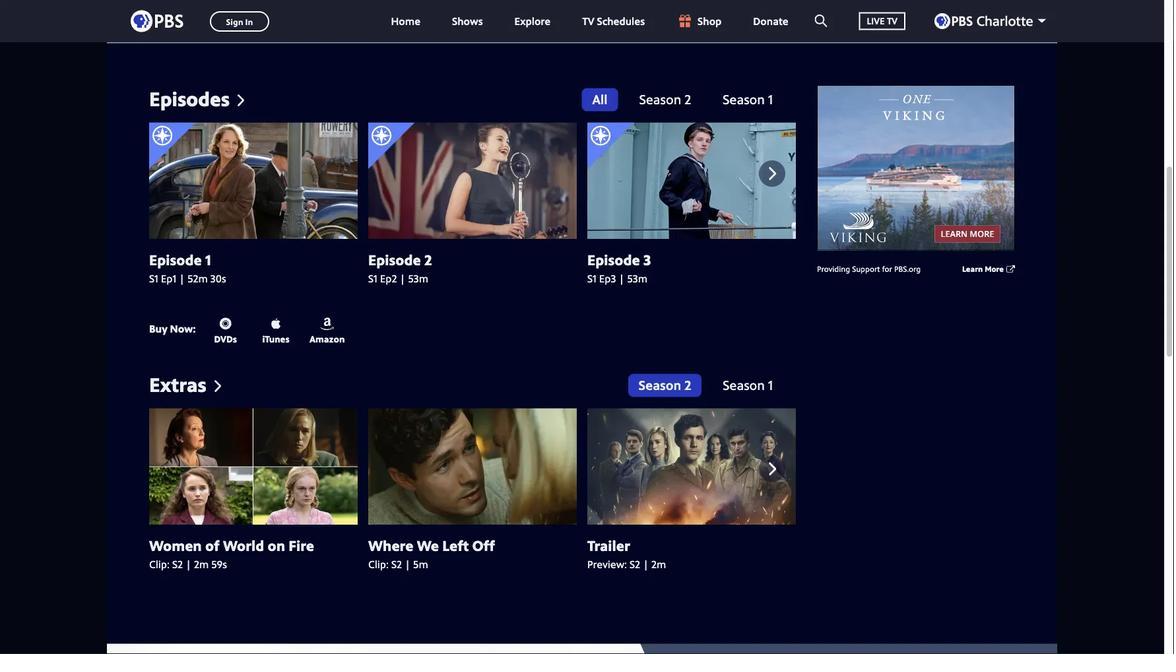 Task type: locate. For each thing, give the bounding box(es) containing it.
53m inside episode 2 s1 ep2 | 53m
[[408, 271, 428, 286]]

1 vertical spatial region
[[149, 408, 796, 591]]

tv schedules
[[582, 14, 645, 28]]

53m
[[408, 271, 428, 286], [627, 271, 648, 286]]

now:
[[170, 321, 196, 336]]

0 horizontal spatial s2
[[172, 557, 183, 571]]

2 region from the top
[[149, 408, 796, 591]]

women of world on fire clip: s2 | 2m 59s
[[149, 535, 314, 571]]

1 vertical spatial season 1
[[723, 376, 773, 394]]

episode 2 s1 ep2 | 53m
[[368, 249, 432, 286]]

region
[[149, 123, 796, 286], [149, 408, 796, 591]]

1 horizontal spatial s2
[[391, 557, 402, 571]]

providing
[[817, 263, 850, 274]]

2 horizontal spatial s1
[[587, 271, 597, 286]]

where we left off link
[[368, 535, 566, 555]]

next slide image
[[762, 456, 782, 482]]

learn more link
[[962, 263, 1004, 274]]

1 horizontal spatial 2m
[[652, 557, 666, 571]]

2 vertical spatial 2
[[685, 376, 691, 394]]

0 vertical spatial 2
[[685, 90, 691, 108]]

s1 left ep1
[[149, 271, 158, 286]]

1 region from the top
[[149, 123, 796, 286]]

1 horizontal spatial episode
[[368, 249, 421, 269]]

s1 left ep2
[[368, 271, 377, 286]]

tv left "schedules"
[[582, 14, 594, 28]]

episode 3 s1 ep3 | 53m
[[587, 249, 651, 286]]

episode up ep2
[[368, 249, 421, 269]]

pbs.org
[[894, 263, 921, 274]]

episode up the ep3
[[587, 249, 640, 269]]

1 horizontal spatial passport image
[[368, 123, 415, 169]]

1 horizontal spatial clip:
[[368, 557, 389, 571]]

episode inside episode 1 s1 ep1 | 52m 30s
[[149, 249, 202, 269]]

preview:
[[587, 557, 627, 571]]

2 passport image from the left
[[368, 123, 415, 169]]

1 horizontal spatial 53m
[[627, 271, 648, 286]]

59s
[[211, 557, 227, 571]]

shows
[[452, 14, 483, 28]]

0 horizontal spatial episode
[[149, 249, 202, 269]]

clip: down women
[[149, 557, 170, 571]]

world
[[223, 535, 264, 555]]

0 vertical spatial 1
[[768, 90, 773, 108]]

extras link
[[149, 371, 221, 398]]

shows link
[[439, 0, 496, 42]]

30s
[[210, 271, 226, 286]]

2 clip: from the left
[[368, 557, 389, 571]]

1 episode from the left
[[149, 249, 202, 269]]

53m inside episode 3 s1 ep3 | 53m
[[627, 271, 648, 286]]

itunes
[[262, 332, 290, 345]]

1 53m from the left
[[408, 271, 428, 286]]

clip: down where
[[368, 557, 389, 571]]

3
[[644, 249, 651, 269]]

| inside 'trailer preview: s2 | 2m'
[[643, 557, 649, 571]]

episode for episode 3
[[587, 249, 640, 269]]

2m inside women of world on fire clip: s2 | 2m 59s
[[194, 557, 209, 571]]

0 horizontal spatial 53m
[[408, 271, 428, 286]]

episode 2 link
[[368, 249, 566, 269]]

s1
[[149, 271, 158, 286], [368, 271, 377, 286], [587, 271, 597, 286]]

episode
[[149, 249, 202, 269], [368, 249, 421, 269], [587, 249, 640, 269]]

53m right ep2
[[408, 271, 428, 286]]

pbs charlotte image
[[935, 13, 1033, 29]]

region containing episode 1
[[149, 123, 796, 286]]

tv
[[582, 14, 594, 28], [887, 15, 898, 27]]

on
[[268, 535, 285, 555]]

53m down 3
[[627, 271, 648, 286]]

1 clip: from the left
[[149, 557, 170, 571]]

clip:
[[149, 557, 170, 571], [368, 557, 389, 571]]

shop link
[[663, 0, 735, 42]]

s2
[[172, 557, 183, 571], [391, 557, 402, 571], [630, 557, 640, 571]]

2 horizontal spatial episode
[[587, 249, 640, 269]]

episode inside episode 2 s1 ep2 | 53m
[[368, 249, 421, 269]]

| left 5m
[[405, 557, 411, 571]]

2 season 1 from the top
[[723, 376, 773, 394]]

| right ep2
[[400, 271, 406, 286]]

episode 1 link
[[149, 249, 347, 269]]

2 s1 from the left
[[368, 271, 377, 286]]

episode inside episode 3 s1 ep3 | 53m
[[587, 249, 640, 269]]

schedules
[[597, 14, 645, 28]]

0 horizontal spatial clip:
[[149, 557, 170, 571]]

s1 inside episode 1 s1 ep1 | 52m 30s
[[149, 271, 158, 286]]

0 horizontal spatial 2m
[[194, 557, 209, 571]]

ep2
[[380, 271, 397, 286]]

video thumbnail: world on fire where we left off image
[[368, 408, 577, 525]]

episode 1 s1 ep1 | 52m 30s
[[149, 249, 226, 286]]

s1 inside episode 3 s1 ep3 | 53m
[[587, 271, 597, 286]]

clip: inside women of world on fire clip: s2 | 2m 59s
[[149, 557, 170, 571]]

2 2m from the left
[[652, 557, 666, 571]]

s1 for episode 1
[[149, 271, 158, 286]]

live
[[867, 15, 885, 27]]

2 s2 from the left
[[391, 557, 402, 571]]

of
[[205, 535, 220, 555]]

1 2m from the left
[[194, 557, 209, 571]]

2 53m from the left
[[627, 271, 648, 286]]

dvds link
[[214, 317, 237, 345]]

3 s1 from the left
[[587, 271, 597, 286]]

ep1
[[161, 271, 176, 286]]

tv schedules link
[[569, 0, 658, 42]]

episode for episode 1
[[149, 249, 202, 269]]

0 horizontal spatial s1
[[149, 271, 158, 286]]

0 horizontal spatial tv
[[582, 14, 594, 28]]

1 passport image from the left
[[149, 123, 196, 169]]

53m for 2
[[408, 271, 428, 286]]

2 inside episode 2 s1 ep2 | 53m
[[424, 249, 432, 269]]

1 vertical spatial 2
[[424, 249, 432, 269]]

shop
[[698, 14, 722, 28]]

3 s2 from the left
[[630, 557, 640, 571]]

0 vertical spatial region
[[149, 123, 796, 286]]

region for extras
[[149, 408, 796, 591]]

passport image for episode 2
[[368, 123, 415, 169]]

region containing women of world on fire
[[149, 408, 796, 591]]

2m left the 59s
[[194, 557, 209, 571]]

|
[[179, 271, 185, 286], [400, 271, 406, 286], [619, 271, 625, 286], [185, 557, 191, 571], [405, 557, 411, 571], [643, 557, 649, 571]]

tv right live
[[887, 15, 898, 27]]

season 1
[[723, 90, 773, 108], [723, 376, 773, 394]]

episode up ep1
[[149, 249, 202, 269]]

1 horizontal spatial s1
[[368, 271, 377, 286]]

2 horizontal spatial s2
[[630, 557, 640, 571]]

2m
[[194, 557, 209, 571], [652, 557, 666, 571]]

s1 inside episode 2 s1 ep2 | 53m
[[368, 271, 377, 286]]

explore link
[[501, 0, 564, 42]]

dvds
[[214, 332, 237, 345]]

season
[[639, 90, 681, 108], [723, 90, 765, 108], [639, 376, 681, 394], [723, 376, 765, 394]]

3 episode from the left
[[587, 249, 640, 269]]

live tv
[[867, 15, 898, 27]]

left
[[442, 535, 469, 555]]

s2 down women
[[172, 557, 183, 571]]

| right the preview:
[[643, 557, 649, 571]]

0 vertical spatial season 1
[[723, 90, 773, 108]]

s2 inside 'trailer preview: s2 | 2m'
[[630, 557, 640, 571]]

next slide image
[[762, 160, 782, 187]]

52m
[[188, 271, 208, 286]]

2 horizontal spatial passport image
[[587, 123, 634, 169]]

s1 left the ep3
[[587, 271, 597, 286]]

s2 right the preview:
[[630, 557, 640, 571]]

passport image
[[149, 123, 196, 169], [368, 123, 415, 169], [587, 123, 634, 169]]

2m down trailer link
[[652, 557, 666, 571]]

season 2
[[639, 90, 691, 108], [639, 376, 691, 394]]

2
[[685, 90, 691, 108], [424, 249, 432, 269], [685, 376, 691, 394]]

| down women
[[185, 557, 191, 571]]

0 horizontal spatial passport image
[[149, 123, 196, 169]]

trailer
[[587, 535, 630, 555]]

s2 down where
[[391, 557, 402, 571]]

home link
[[378, 0, 434, 42]]

amazon link
[[310, 317, 345, 345]]

1 vertical spatial 1
[[205, 249, 211, 269]]

1 s1 from the left
[[149, 271, 158, 286]]

2 episode from the left
[[368, 249, 421, 269]]

| right the ep3
[[619, 271, 625, 286]]

| right ep1
[[179, 271, 185, 286]]

1
[[768, 90, 773, 108], [205, 249, 211, 269], [768, 376, 773, 394]]

amazon
[[310, 332, 345, 345]]

passport image for episode 1
[[149, 123, 196, 169]]

1 s2 from the left
[[172, 557, 183, 571]]

donate link
[[740, 0, 802, 42]]

3 passport image from the left
[[587, 123, 634, 169]]



Task type: describe. For each thing, give the bounding box(es) containing it.
advertisement region
[[817, 86, 1015, 251]]

women
[[149, 535, 202, 555]]

53m for 3
[[627, 271, 648, 286]]

donate
[[753, 14, 789, 28]]

support
[[852, 263, 880, 274]]

where we left off clip: s2 | 5m
[[368, 535, 495, 571]]

| inside episode 1 s1 ep1 | 52m 30s
[[179, 271, 185, 286]]

| inside episode 3 s1 ep3 | 53m
[[619, 271, 625, 286]]

trailer preview: s2 | 2m
[[587, 535, 666, 571]]

off
[[473, 535, 495, 555]]

| inside women of world on fire clip: s2 | 2m 59s
[[185, 557, 191, 571]]

s1 for episode 2
[[368, 271, 377, 286]]

learn
[[962, 263, 983, 274]]

episode 3 link
[[587, 249, 786, 269]]

clip: inside where we left off clip: s2 | 5m
[[368, 557, 389, 571]]

episodes link
[[149, 85, 244, 112]]

video thumbnail: world on fire episode 2 image
[[368, 123, 577, 239]]

video thumbnail: world on fire episode 3 image
[[587, 123, 796, 239]]

where
[[368, 535, 414, 555]]

search image
[[815, 15, 828, 27]]

fire
[[289, 535, 314, 555]]

video thumbnail: world on fire trailer image
[[587, 408, 796, 525]]

| inside episode 2 s1 ep2 | 53m
[[400, 271, 406, 286]]

video thumbnail: world on fire episode 1 image
[[149, 123, 358, 239]]

live tv link
[[846, 0, 919, 42]]

s2 inside women of world on fire clip: s2 | 2m 59s
[[172, 557, 183, 571]]

home
[[391, 14, 421, 28]]

learn more
[[962, 263, 1004, 274]]

all
[[592, 90, 608, 108]]

extras
[[149, 371, 207, 398]]

s1 for episode 3
[[587, 271, 597, 286]]

episode for episode 2
[[368, 249, 421, 269]]

region for episodes
[[149, 123, 796, 286]]

5m
[[413, 557, 428, 571]]

buy
[[149, 321, 167, 336]]

1 inside episode 1 s1 ep1 | 52m 30s
[[205, 249, 211, 269]]

1 vertical spatial season 2
[[639, 376, 691, 394]]

episodes
[[149, 85, 230, 112]]

interview with gregg sulkin image
[[107, 644, 676, 654]]

| inside where we left off clip: s2 | 5m
[[405, 557, 411, 571]]

we
[[417, 535, 439, 555]]

2 vertical spatial 1
[[768, 376, 773, 394]]

s2 inside where we left off clip: s2 | 5m
[[391, 557, 402, 571]]

1 season 1 from the top
[[723, 90, 773, 108]]

trailer link
[[587, 535, 786, 555]]

itunes link
[[253, 317, 299, 345]]

video thumbnail: world on fire women of world on fire image
[[149, 408, 358, 525]]

2m inside 'trailer preview: s2 | 2m'
[[652, 557, 666, 571]]

providing support for pbs.org
[[817, 263, 921, 274]]

pbs image
[[131, 6, 184, 36]]

buy now:
[[149, 321, 196, 336]]

passport image for episode 3
[[587, 123, 634, 169]]

0 vertical spatial season 2
[[639, 90, 691, 108]]

1 horizontal spatial tv
[[887, 15, 898, 27]]

more
[[985, 263, 1004, 274]]

women of world on fire link
[[149, 535, 347, 555]]

explore
[[515, 14, 551, 28]]

ep3
[[599, 271, 616, 286]]

for
[[882, 263, 892, 274]]



Task type: vqa. For each thing, say whether or not it's contained in the screenshot.
left "S2"
yes



